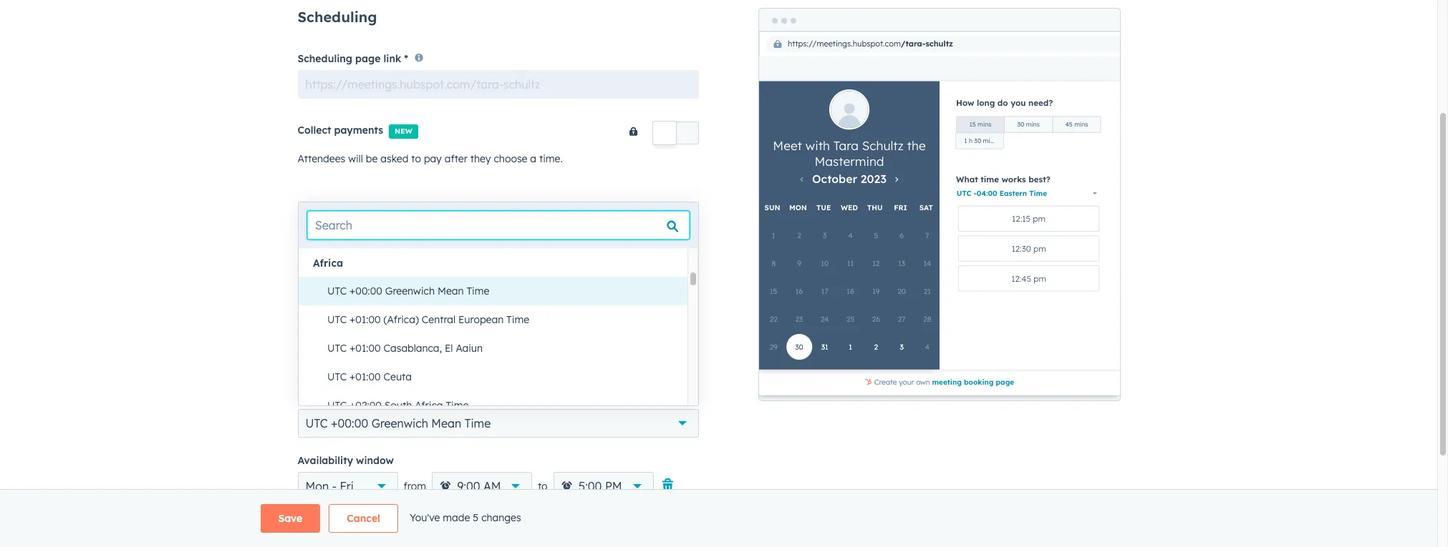 Task type: describe. For each thing, give the bounding box(es) containing it.
0 vertical spatial africa
[[313, 257, 343, 270]]

1 horizontal spatial africa
[[415, 400, 443, 413]]

30
[[371, 354, 382, 365]]

time up european
[[467, 285, 489, 298]]

utc +00:00 greenwich mean time button
[[298, 409, 699, 438]]

Search search field
[[307, 211, 690, 240]]

ceuta
[[384, 371, 412, 384]]

el
[[445, 342, 453, 355]]

attendees
[[298, 152, 345, 165]]

africa button
[[299, 251, 688, 276]]

15
[[312, 354, 322, 365]]

be
[[366, 152, 378, 165]]

european
[[458, 314, 504, 327]]

utc +01:00 (africa) central european time
[[327, 314, 529, 327]]

+00:00 inside button
[[350, 285, 382, 298]]

utc for utc +01:00 ceuta button
[[327, 371, 347, 384]]

tab panel containing utc +00:00 greenwich mean time
[[298, 237, 699, 548]]

utc +01:00 casablanca, el aaiun button
[[313, 334, 688, 363]]

pm
[[605, 480, 622, 494]]

pay
[[424, 152, 442, 165]]

from
[[404, 480, 426, 493]]

5:00 pm button
[[553, 473, 654, 501]]

they
[[470, 152, 491, 165]]

availability window
[[298, 455, 394, 467]]

tab list containing schedule
[[298, 202, 450, 238]]

schedule link
[[298, 202, 383, 237]]

duration
[[298, 329, 341, 341]]

central
[[422, 314, 456, 327]]

add
[[313, 515, 332, 528]]

collect
[[298, 124, 331, 137]]

utc +00:00 greenwich mean time inside popup button
[[305, 417, 491, 431]]

+01:00 for (africa)
[[350, 314, 381, 327]]

15 min
[[312, 354, 340, 365]]

mon
[[305, 480, 329, 494]]

availability
[[298, 455, 353, 467]]

time
[[323, 392, 345, 404]]

scheduling title
[[298, 257, 375, 270]]

zone
[[348, 392, 371, 404]]

utc +00:00 greenwich mean time inside button
[[327, 285, 489, 298]]

+01:00 for ceuta
[[350, 371, 381, 384]]

min for 30 min
[[384, 354, 401, 365]]

page section element
[[226, 505, 1212, 534]]

mon - fri button
[[298, 473, 398, 501]]

45
[[431, 354, 442, 365]]

-
[[332, 480, 337, 494]]

+02:00
[[350, 400, 382, 413]]

utc inside utc +00:00 greenwich mean time popup button
[[305, 417, 328, 431]]

greenwich inside popup button
[[372, 417, 428, 431]]

your time zone
[[298, 392, 371, 404]]

after
[[445, 152, 468, 165]]

5:00
[[579, 480, 602, 494]]

window
[[356, 455, 394, 467]]

collect payments
[[298, 124, 383, 137]]

utc +01:00 casablanca, el aaiun
[[327, 342, 483, 355]]

5:00 pm
[[579, 480, 622, 494]]

mean inside popup button
[[431, 417, 461, 431]]

schedule
[[318, 213, 363, 226]]

(africa)
[[384, 314, 419, 327]]

scheduling page link
[[298, 52, 401, 65]]

options
[[344, 329, 381, 341]]

payments
[[334, 124, 383, 137]]

min for 15 min
[[324, 354, 340, 365]]

45 min
[[431, 354, 461, 365]]

utc +02:00 south africa time button
[[313, 392, 688, 420]]

+00:00 inside popup button
[[331, 417, 368, 431]]



Task type: vqa. For each thing, say whether or not it's contained in the screenshot.
UTC +01:00 Ceuta "button" on the left bottom of page UTC
yes



Task type: locate. For each thing, give the bounding box(es) containing it.
min right 30
[[384, 354, 401, 365]]

utc
[[327, 285, 347, 298], [327, 314, 347, 327], [327, 342, 347, 355], [327, 371, 347, 384], [327, 400, 347, 413], [305, 417, 328, 431]]

utc down scheduling title
[[327, 285, 347, 298]]

1 horizontal spatial to
[[538, 480, 548, 493]]

scheduling for scheduling title
[[298, 257, 352, 270]]

0 vertical spatial +01:00
[[350, 314, 381, 327]]

2 horizontal spatial min
[[445, 354, 461, 365]]

utc for utc +00:00 greenwich mean time button
[[327, 285, 347, 298]]

changes
[[481, 512, 521, 525]]

2 +01:00 from the top
[[350, 342, 381, 355]]

utc up your time zone
[[327, 371, 347, 384]]

0 vertical spatial greenwich
[[385, 285, 435, 298]]

to left pay
[[411, 152, 421, 165]]

scheduling left page
[[298, 52, 352, 65]]

fri
[[340, 480, 354, 494]]

utc +01:00 (africa) central european time button
[[313, 306, 688, 334]]

utc for utc +02:00 south africa time button
[[327, 400, 347, 413]]

tab list
[[298, 202, 450, 238]]

utc down your
[[305, 417, 328, 431]]

5
[[473, 512, 479, 525]]

title
[[355, 257, 375, 270]]

+00:00 down title
[[350, 285, 382, 298]]

1 vertical spatial africa
[[415, 400, 443, 413]]

cancel
[[347, 513, 380, 526]]

mean
[[438, 285, 464, 298], [431, 417, 461, 431]]

0 horizontal spatial min
[[324, 354, 340, 365]]

form
[[404, 213, 429, 226]]

+01:00 for casablanca,
[[350, 342, 381, 355]]

1 min from the left
[[324, 354, 340, 365]]

time down utc +00:00 greenwich mean time button
[[506, 314, 529, 327]]

scheduling up scheduling page link on the top left of the page
[[298, 8, 377, 26]]

greenwich inside button
[[385, 285, 435, 298]]

3 scheduling from the top
[[298, 257, 352, 270]]

utc inside utc +00:00 greenwich mean time button
[[327, 285, 347, 298]]

utc for utc +01:00 (africa) central european time button
[[327, 314, 347, 327]]

1 vertical spatial to
[[538, 480, 548, 493]]

+01:00 down 30
[[350, 371, 381, 384]]

0 vertical spatial scheduling
[[298, 8, 377, 26]]

utc up duration options
[[327, 314, 347, 327]]

will
[[348, 152, 363, 165]]

add hours button
[[298, 513, 364, 531]]

9:00 am button
[[432, 473, 532, 501]]

0 vertical spatial +00:00
[[350, 285, 382, 298]]

utc inside utc +01:00 (africa) central european time button
[[327, 314, 347, 327]]

mon - fri
[[305, 480, 354, 494]]

2 scheduling from the top
[[298, 52, 352, 65]]

30 min
[[371, 354, 401, 365]]

time inside popup button
[[465, 417, 491, 431]]

duration options
[[298, 329, 381, 341]]

time down utc +01:00 ceuta button
[[465, 417, 491, 431]]

utc +00:00 greenwich mean time up (africa)
[[327, 285, 489, 298]]

utc left zone
[[327, 400, 347, 413]]

+01:00 up options
[[350, 314, 381, 327]]

hours
[[335, 515, 364, 528]]

utc down duration options
[[327, 342, 347, 355]]

you've made 5 changes
[[410, 512, 521, 525]]

3 +01:00 from the top
[[350, 371, 381, 384]]

1 vertical spatial greenwich
[[372, 417, 428, 431]]

utc inside utc +01:00 ceuta button
[[327, 371, 347, 384]]

1 vertical spatial scheduling
[[298, 52, 352, 65]]

1 scheduling from the top
[[298, 8, 377, 26]]

am
[[483, 480, 501, 494]]

made
[[443, 512, 470, 525]]

greenwich
[[385, 285, 435, 298], [372, 417, 428, 431]]

save button
[[260, 505, 320, 534]]

time.
[[539, 152, 563, 165]]

africa left title
[[313, 257, 343, 270]]

form link
[[383, 202, 449, 237]]

1 vertical spatial +01:00
[[350, 342, 381, 355]]

aaiun
[[456, 342, 483, 355]]

attendees will be asked to pay after they choose a time.
[[298, 152, 563, 165]]

a
[[530, 152, 537, 165]]

0 vertical spatial to
[[411, 152, 421, 165]]

min for 45 min
[[445, 354, 461, 365]]

1 vertical spatial +00:00
[[331, 417, 368, 431]]

1 vertical spatial utc +00:00 greenwich mean time
[[305, 417, 491, 431]]

9:00 am
[[457, 480, 501, 494]]

to
[[411, 152, 421, 165], [538, 480, 548, 493]]

south
[[384, 400, 412, 413]]

min
[[324, 354, 340, 365], [384, 354, 401, 365], [445, 354, 461, 365]]

scheduling for scheduling page link
[[298, 52, 352, 65]]

utc +00:00 greenwich mean time down utc +02:00 south africa time
[[305, 417, 491, 431]]

your
[[298, 392, 320, 404]]

scheduling left title
[[298, 257, 352, 270]]

0 vertical spatial mean
[[438, 285, 464, 298]]

scheduling for scheduling
[[298, 8, 377, 26]]

0 horizontal spatial africa
[[313, 257, 343, 270]]

+01:00 down options
[[350, 342, 381, 355]]

2 vertical spatial +01:00
[[350, 371, 381, 384]]

cancel button
[[329, 505, 398, 534]]

africa right south
[[415, 400, 443, 413]]

0 vertical spatial utc +00:00 greenwich mean time
[[327, 285, 489, 298]]

1 horizontal spatial min
[[384, 354, 401, 365]]

save
[[278, 513, 302, 526]]

utc +02:00 south africa time
[[327, 400, 469, 413]]

to left 5:00
[[538, 480, 548, 493]]

+01:00
[[350, 314, 381, 327], [350, 342, 381, 355], [350, 371, 381, 384]]

2 min from the left
[[384, 354, 401, 365]]

+00:00 down '+02:00'
[[331, 417, 368, 431]]

greenwich up (africa)
[[385, 285, 435, 298]]

add hours
[[313, 515, 364, 528]]

choose
[[494, 152, 527, 165]]

utc +01:00 ceuta button
[[313, 363, 688, 392]]

asked
[[381, 152, 409, 165]]

utc +00:00 greenwich mean time button
[[313, 277, 688, 306]]

1 vertical spatial mean
[[431, 417, 461, 431]]

link
[[384, 52, 401, 65]]

africa
[[313, 257, 343, 270], [415, 400, 443, 413]]

0 horizontal spatial to
[[411, 152, 421, 165]]

min right 15
[[324, 354, 340, 365]]

utc +00:00 greenwich mean time
[[327, 285, 489, 298], [305, 417, 491, 431]]

casablanca,
[[384, 342, 442, 355]]

1 +01:00 from the top
[[350, 314, 381, 327]]

page
[[355, 52, 381, 65]]

tab panel
[[298, 237, 699, 548]]

mean up central
[[438, 285, 464, 298]]

2 vertical spatial scheduling
[[298, 257, 352, 270]]

min right 45
[[445, 354, 461, 365]]

+00:00
[[350, 285, 382, 298], [331, 417, 368, 431]]

utc inside the utc +01:00 casablanca, el aaiun button
[[327, 342, 347, 355]]

utc for the utc +01:00 casablanca, el aaiun button
[[327, 342, 347, 355]]

scheduling
[[298, 8, 377, 26], [298, 52, 352, 65], [298, 257, 352, 270]]

3 min from the left
[[445, 354, 461, 365]]

time down 45 min
[[446, 400, 469, 413]]

mean inside button
[[438, 285, 464, 298]]

utc +01:00 ceuta
[[327, 371, 412, 384]]

greenwich down south
[[372, 417, 428, 431]]

mean down utc +02:00 south africa time
[[431, 417, 461, 431]]

you've
[[410, 512, 440, 525]]

9:00
[[457, 480, 480, 494]]

new
[[395, 127, 412, 136]]

utc inside utc +02:00 south africa time button
[[327, 400, 347, 413]]

None text field
[[298, 70, 699, 99]]

Scheduling title text field
[[298, 275, 699, 303]]

time
[[467, 285, 489, 298], [506, 314, 529, 327], [446, 400, 469, 413], [465, 417, 491, 431]]



